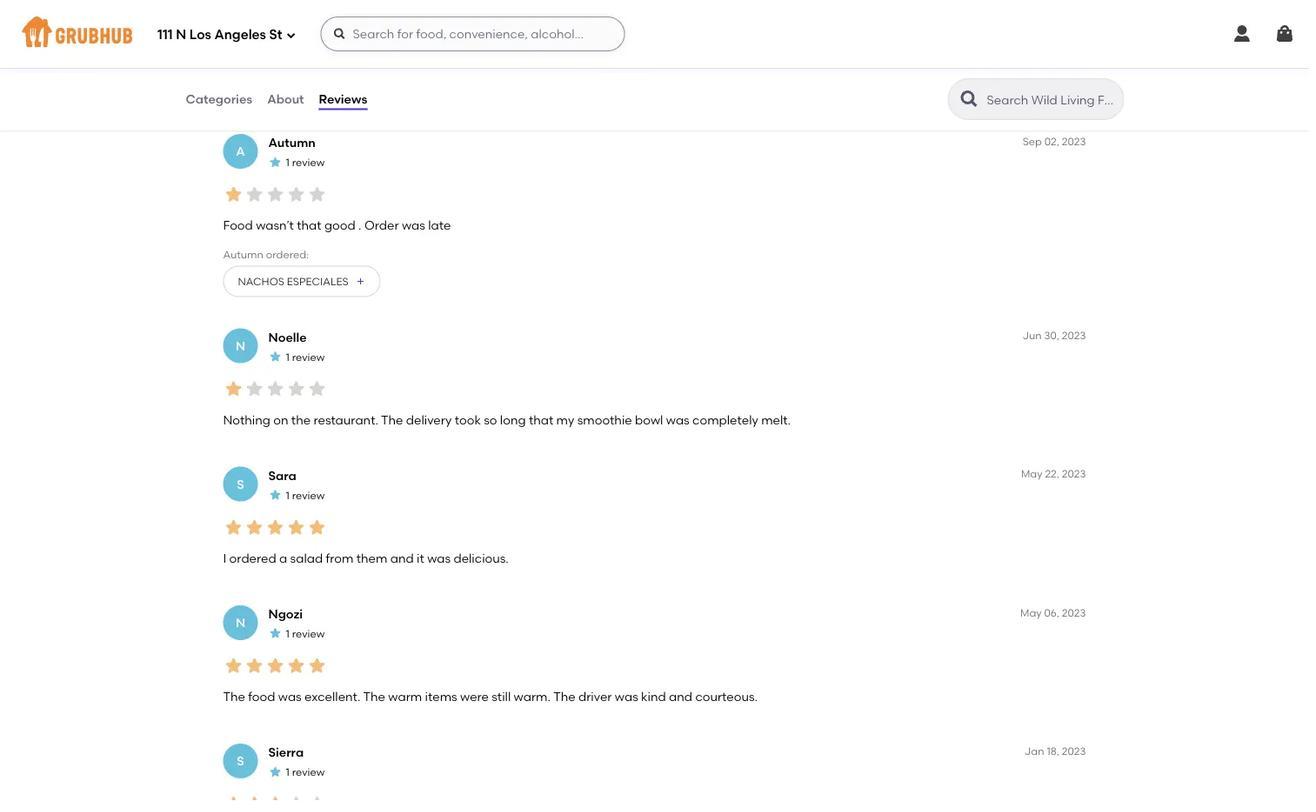 Task type: describe. For each thing, give the bounding box(es) containing it.
categories button
[[185, 68, 253, 131]]

i ordered a salad from them and it was delicious.
[[223, 551, 509, 566]]

completely
[[693, 413, 759, 428]]

jan 18, 2023
[[1025, 745, 1086, 758]]

jun
[[1023, 330, 1042, 342]]

garlic bread
[[238, 81, 302, 94]]

111
[[157, 27, 173, 43]]

st
[[269, 27, 282, 43]]

excellent.
[[305, 690, 361, 705]]

111 n los angeles st
[[157, 27, 282, 43]]

was left kind
[[615, 690, 638, 705]]

s for sara
[[237, 477, 244, 492]]

the left "driver" in the left of the page
[[554, 690, 576, 705]]

may for i ordered a salad from them and it was delicious.
[[1021, 468, 1043, 481]]

smoothie
[[577, 413, 632, 428]]

kind
[[641, 690, 666, 705]]

good
[[325, 218, 356, 233]]

order
[[364, 218, 399, 233]]

ordered
[[229, 551, 276, 566]]

kaeden
[[223, 54, 262, 66]]

22,
[[1045, 468, 1060, 481]]

salad
[[290, 551, 323, 566]]

food for food wasn't that good . order was late
[[223, 218, 253, 233]]

Search Wild Living Foods search field
[[985, 91, 1119, 108]]

sep
[[1023, 135, 1042, 148]]

courteous.
[[696, 690, 758, 705]]

delicious.
[[454, 551, 509, 566]]

delivery
[[406, 413, 452, 428]]

noelle
[[268, 330, 307, 345]]

kaeden  ordered:
[[223, 54, 308, 66]]

autumn for autumn ordered:
[[223, 248, 264, 261]]

jun 30, 2023
[[1023, 330, 1086, 342]]

about
[[267, 92, 304, 106]]

2023 for the food was excellent. the warm items were still warm. the driver was kind and courteous.
[[1062, 607, 1086, 619]]

van gough pasta
[[356, 81, 456, 94]]

sierra
[[268, 746, 304, 761]]

review for noelle
[[292, 351, 325, 364]]

1 review for sara
[[286, 490, 325, 502]]

bread
[[271, 81, 302, 94]]

nothing
[[223, 413, 271, 428]]

driver
[[579, 690, 612, 705]]

on
[[273, 413, 288, 428]]

ordered: for was
[[265, 54, 308, 66]]

06,
[[1045, 607, 1060, 619]]

2 horizontal spatial svg image
[[1232, 23, 1253, 44]]

warm.
[[514, 690, 551, 705]]

food for food was crumbled and utensils were not included
[[223, 24, 253, 39]]

garlic bread button
[[223, 72, 334, 103]]

n for noelle
[[236, 339, 245, 354]]

utensils
[[369, 24, 413, 39]]

jan
[[1025, 745, 1045, 758]]

nachos especiales button
[[223, 266, 381, 298]]

2023 for nothing on the restaurant. the delivery took so long that my smoothie bowl was completely melt.
[[1062, 330, 1086, 342]]

the left warm
[[363, 690, 385, 705]]

so
[[484, 413, 497, 428]]

1 review for ngozi
[[286, 628, 325, 641]]

a
[[236, 144, 245, 159]]

bowl
[[635, 413, 663, 428]]

late
[[428, 218, 451, 233]]

reviews button
[[318, 68, 368, 131]]

0 horizontal spatial that
[[297, 218, 322, 233]]

from
[[326, 551, 354, 566]]

it
[[417, 551, 424, 566]]

2023 for food wasn't that good . order was late
[[1062, 135, 1086, 148]]

warm
[[388, 690, 422, 705]]

a
[[279, 551, 287, 566]]

review for sara
[[292, 490, 325, 502]]



Task type: locate. For each thing, give the bounding box(es) containing it.
1 2023 from the top
[[1062, 135, 1086, 148]]

2 vertical spatial and
[[669, 690, 693, 705]]

2 vertical spatial n
[[236, 616, 245, 631]]

main navigation navigation
[[0, 0, 1310, 68]]

3 2023 from the top
[[1062, 468, 1086, 481]]

2 food from the top
[[223, 218, 253, 233]]

1 for sara
[[286, 490, 290, 502]]

van gough pasta button
[[341, 72, 488, 103]]

1 vertical spatial autumn
[[223, 248, 264, 261]]

were left not
[[416, 24, 444, 39]]

1 for noelle
[[286, 351, 290, 364]]

1 s from the top
[[237, 477, 244, 492]]

s
[[237, 477, 244, 492], [237, 754, 244, 769]]

1 down ngozi
[[286, 628, 290, 641]]

nachos
[[238, 275, 284, 288]]

review down sierra
[[292, 767, 325, 779]]

svg image
[[1275, 23, 1296, 44]]

1 review
[[286, 157, 325, 169], [286, 351, 325, 364], [286, 490, 325, 502], [286, 628, 325, 641], [286, 767, 325, 779]]

2023 right 22, on the right of page
[[1062, 468, 1086, 481]]

5 1 review from the top
[[286, 767, 325, 779]]

4 1 review from the top
[[286, 628, 325, 641]]

van
[[356, 81, 377, 94]]

4 review from the top
[[292, 628, 325, 641]]

0 horizontal spatial were
[[416, 24, 444, 39]]

1 vertical spatial and
[[390, 551, 414, 566]]

1 review down ngozi
[[286, 628, 325, 641]]

5 2023 from the top
[[1062, 745, 1086, 758]]

2023
[[1062, 135, 1086, 148], [1062, 330, 1086, 342], [1062, 468, 1086, 481], [1062, 607, 1086, 619], [1062, 745, 1086, 758]]

1 review down noelle
[[286, 351, 325, 364]]

1 for ngozi
[[286, 628, 290, 641]]

1 review from the top
[[292, 157, 325, 169]]

1 down noelle
[[286, 351, 290, 364]]

was right bowl
[[666, 413, 690, 428]]

restaurant.
[[314, 413, 378, 428]]

4 2023 from the top
[[1062, 607, 1086, 619]]

may 06, 2023
[[1021, 607, 1086, 619]]

2023 for i ordered a salad from them and it was delicious.
[[1062, 468, 1086, 481]]

food
[[248, 690, 275, 705]]

1 1 review from the top
[[286, 157, 325, 169]]

and
[[342, 24, 366, 39], [390, 551, 414, 566], [669, 690, 693, 705]]

1 review for sierra
[[286, 767, 325, 779]]

3 review from the top
[[292, 490, 325, 502]]

0 horizontal spatial svg image
[[286, 30, 296, 40]]

my
[[557, 413, 575, 428]]

and left utensils
[[342, 24, 366, 39]]

1 food from the top
[[223, 24, 253, 39]]

may left 22, on the right of page
[[1021, 468, 1043, 481]]

may for the food was excellent. the warm items were still warm. the driver was kind and courteous.
[[1021, 607, 1042, 619]]

svg image
[[1232, 23, 1253, 44], [333, 27, 347, 41], [286, 30, 296, 40]]

n left ngozi
[[236, 616, 245, 631]]

s left sara
[[237, 477, 244, 492]]

autumn down about 'button'
[[268, 136, 316, 151]]

food
[[223, 24, 253, 39], [223, 218, 253, 233]]

1 horizontal spatial and
[[390, 551, 414, 566]]

Search for food, convenience, alcohol... search field
[[321, 17, 625, 51]]

food up kaeden
[[223, 24, 253, 39]]

1 for autumn
[[286, 157, 290, 169]]

4 1 from the top
[[286, 628, 290, 641]]

them
[[357, 551, 388, 566]]

n left noelle
[[236, 339, 245, 354]]

and right kind
[[669, 690, 693, 705]]

was right 'food'
[[278, 690, 302, 705]]

1 review for noelle
[[286, 351, 325, 364]]

2 review from the top
[[292, 351, 325, 364]]

ordered: up nachos especiales at the left of page
[[266, 248, 309, 261]]

star icon image
[[268, 156, 282, 170], [223, 185, 244, 205], [244, 185, 265, 205], [265, 185, 286, 205], [286, 185, 307, 205], [307, 185, 328, 205], [268, 350, 282, 364], [223, 379, 244, 400], [244, 379, 265, 400], [265, 379, 286, 400], [286, 379, 307, 400], [307, 379, 328, 400], [268, 489, 282, 503], [223, 518, 244, 538], [244, 518, 265, 538], [265, 518, 286, 538], [286, 518, 307, 538], [307, 518, 328, 538], [268, 627, 282, 641], [223, 656, 244, 677], [244, 656, 265, 677], [265, 656, 286, 677], [286, 656, 307, 677], [307, 656, 328, 677], [268, 766, 282, 780], [223, 795, 244, 801], [244, 795, 265, 801], [265, 795, 286, 801], [286, 795, 307, 801], [307, 795, 328, 801]]

review down noelle
[[292, 351, 325, 364]]

1 review for autumn
[[286, 157, 325, 169]]

review for ngozi
[[292, 628, 325, 641]]

1 for sierra
[[286, 767, 290, 779]]

1 review down sara
[[286, 490, 325, 502]]

2 1 from the top
[[286, 351, 290, 364]]

1 vertical spatial food
[[223, 218, 253, 233]]

autumn ordered:
[[223, 248, 309, 261]]

gough
[[380, 81, 422, 94]]

angeles
[[214, 27, 266, 43]]

svg image right st
[[286, 30, 296, 40]]

was right it
[[427, 551, 451, 566]]

review for sierra
[[292, 767, 325, 779]]

18,
[[1047, 745, 1060, 758]]

svg image left utensils
[[333, 27, 347, 41]]

not
[[447, 24, 467, 39]]

2023 right 06,
[[1062, 607, 1086, 619]]

i
[[223, 551, 226, 566]]

n for ngozi
[[236, 616, 245, 631]]

the
[[291, 413, 311, 428]]

1 1 from the top
[[286, 157, 290, 169]]

items
[[425, 690, 457, 705]]

autumn up the nachos
[[223, 248, 264, 261]]

the
[[381, 413, 403, 428], [223, 690, 245, 705], [363, 690, 385, 705], [554, 690, 576, 705]]

1 vertical spatial may
[[1021, 607, 1042, 619]]

3 1 from the top
[[286, 490, 290, 502]]

pasta
[[424, 81, 456, 94]]

and left it
[[390, 551, 414, 566]]

s for sierra
[[237, 754, 244, 769]]

search icon image
[[959, 89, 980, 110]]

wasn't
[[256, 218, 294, 233]]

0 vertical spatial ordered:
[[265, 54, 308, 66]]

1 horizontal spatial that
[[529, 413, 554, 428]]

the left 'food'
[[223, 690, 245, 705]]

sep 02, 2023
[[1023, 135, 1086, 148]]

1 vertical spatial were
[[460, 690, 489, 705]]

food left wasn't
[[223, 218, 253, 233]]

may 22, 2023
[[1021, 468, 1086, 481]]

0 vertical spatial may
[[1021, 468, 1043, 481]]

especiales
[[287, 275, 349, 288]]

1 vertical spatial that
[[529, 413, 554, 428]]

review for autumn
[[292, 157, 325, 169]]

los
[[190, 27, 211, 43]]

autumn for autumn
[[268, 136, 316, 151]]

1 review down sierra
[[286, 767, 325, 779]]

1 vertical spatial ordered:
[[266, 248, 309, 261]]

1 horizontal spatial autumn
[[268, 136, 316, 151]]

review
[[292, 157, 325, 169], [292, 351, 325, 364], [292, 490, 325, 502], [292, 628, 325, 641], [292, 767, 325, 779]]

garlic
[[238, 81, 269, 94]]

ngozi
[[268, 607, 303, 622]]

5 1 from the top
[[286, 767, 290, 779]]

0 vertical spatial n
[[176, 27, 186, 43]]

nachos especiales
[[238, 275, 349, 288]]

were left still
[[460, 690, 489, 705]]

was
[[256, 24, 279, 39], [402, 218, 425, 233], [666, 413, 690, 428], [427, 551, 451, 566], [278, 690, 302, 705], [615, 690, 638, 705]]

30,
[[1045, 330, 1060, 342]]

the food was excellent. the warm items were still warm. the driver was kind and courteous.
[[223, 690, 758, 705]]

1 right a
[[286, 157, 290, 169]]

n right 111
[[176, 27, 186, 43]]

took
[[455, 413, 481, 428]]

0 vertical spatial autumn
[[268, 136, 316, 151]]

1 horizontal spatial svg image
[[333, 27, 347, 41]]

sara
[[268, 469, 297, 484]]

2 1 review from the top
[[286, 351, 325, 364]]

02,
[[1045, 135, 1060, 148]]

food was crumbled and utensils were not included
[[223, 24, 521, 39]]

1 horizontal spatial were
[[460, 690, 489, 705]]

review down sara
[[292, 490, 325, 502]]

1 down sierra
[[286, 767, 290, 779]]

ordered: down st
[[265, 54, 308, 66]]

s left sierra
[[237, 754, 244, 769]]

n
[[176, 27, 186, 43], [236, 339, 245, 354], [236, 616, 245, 631]]

0 horizontal spatial and
[[342, 24, 366, 39]]

review down about 'button'
[[292, 157, 325, 169]]

0 vertical spatial were
[[416, 24, 444, 39]]

1
[[286, 157, 290, 169], [286, 351, 290, 364], [286, 490, 290, 502], [286, 628, 290, 641], [286, 767, 290, 779]]

categories
[[186, 92, 252, 106]]

2023 right 02, at the right top of the page
[[1062, 135, 1086, 148]]

melt.
[[762, 413, 791, 428]]

2 2023 from the top
[[1062, 330, 1086, 342]]

0 vertical spatial s
[[237, 477, 244, 492]]

about button
[[266, 68, 305, 131]]

.
[[359, 218, 362, 233]]

0 vertical spatial food
[[223, 24, 253, 39]]

may
[[1021, 468, 1043, 481], [1021, 607, 1042, 619]]

2023 right 30,
[[1062, 330, 1086, 342]]

autumn
[[268, 136, 316, 151], [223, 248, 264, 261]]

still
[[492, 690, 511, 705]]

was left late
[[402, 218, 425, 233]]

were
[[416, 24, 444, 39], [460, 690, 489, 705]]

may left 06,
[[1021, 607, 1042, 619]]

0 vertical spatial and
[[342, 24, 366, 39]]

1 vertical spatial s
[[237, 754, 244, 769]]

that left the my
[[529, 413, 554, 428]]

3 1 review from the top
[[286, 490, 325, 502]]

nothing on the restaurant. the delivery took so long that my smoothie bowl was completely melt.
[[223, 413, 791, 428]]

was up the kaeden  ordered:
[[256, 24, 279, 39]]

that
[[297, 218, 322, 233], [529, 413, 554, 428]]

ordered: for wasn't
[[266, 248, 309, 261]]

ordered:
[[265, 54, 308, 66], [266, 248, 309, 261]]

that left good
[[297, 218, 322, 233]]

1 down sara
[[286, 490, 290, 502]]

5 review from the top
[[292, 767, 325, 779]]

review down ngozi
[[292, 628, 325, 641]]

included
[[470, 24, 521, 39]]

n inside navigation
[[176, 27, 186, 43]]

0 vertical spatial that
[[297, 218, 322, 233]]

2 horizontal spatial and
[[669, 690, 693, 705]]

0 horizontal spatial autumn
[[223, 248, 264, 261]]

2 s from the top
[[237, 754, 244, 769]]

crumbled
[[282, 24, 339, 39]]

1 review right a
[[286, 157, 325, 169]]

svg image left svg image in the top of the page
[[1232, 23, 1253, 44]]

food wasn't that good . order was late
[[223, 218, 451, 233]]

the left delivery
[[381, 413, 403, 428]]

reviews
[[319, 92, 367, 106]]

1 vertical spatial n
[[236, 339, 245, 354]]

long
[[500, 413, 526, 428]]

2023 right 18,
[[1062, 745, 1086, 758]]

plus icon image
[[356, 277, 366, 287]]



Task type: vqa. For each thing, say whether or not it's contained in the screenshot.
Sushi's YOUR
no



